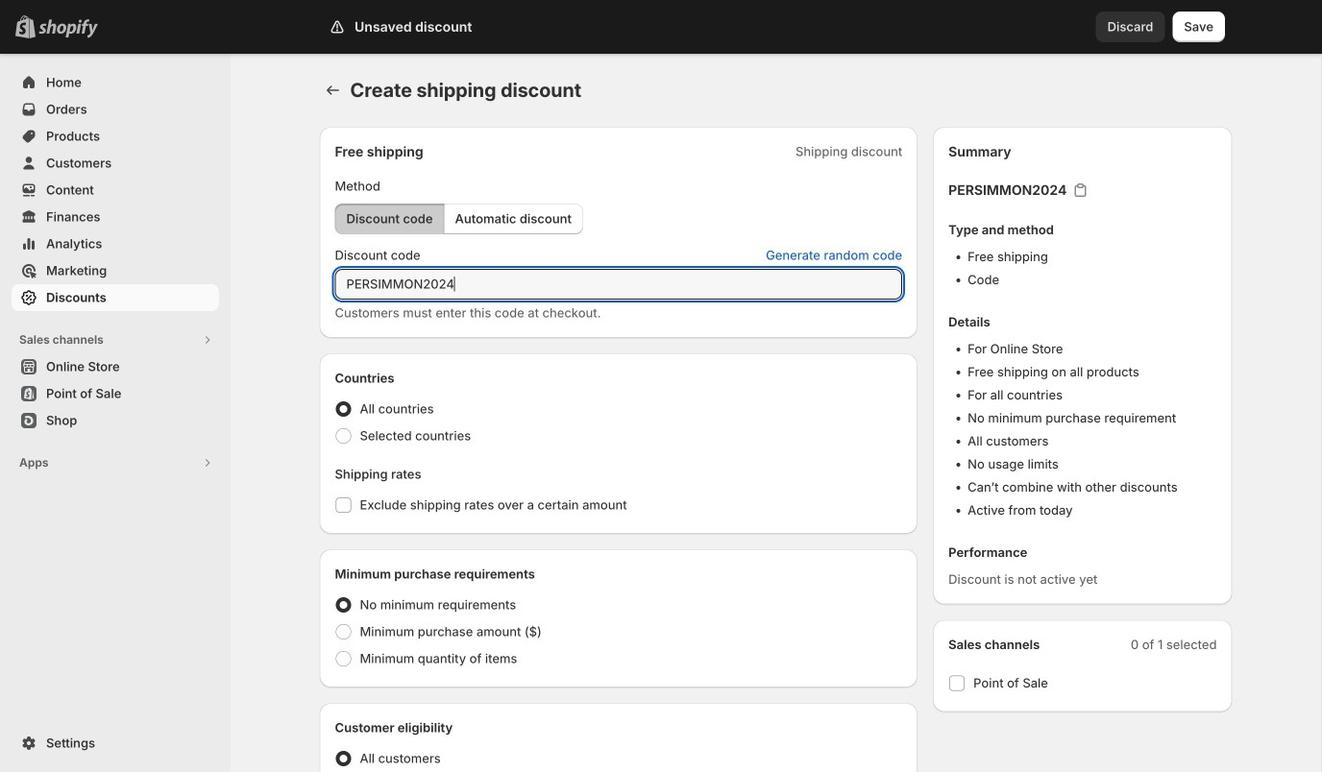 Task type: vqa. For each thing, say whether or not it's contained in the screenshot.
text field
yes



Task type: describe. For each thing, give the bounding box(es) containing it.
shopify image
[[38, 19, 98, 38]]



Task type: locate. For each thing, give the bounding box(es) containing it.
None text field
[[335, 269, 903, 300]]



